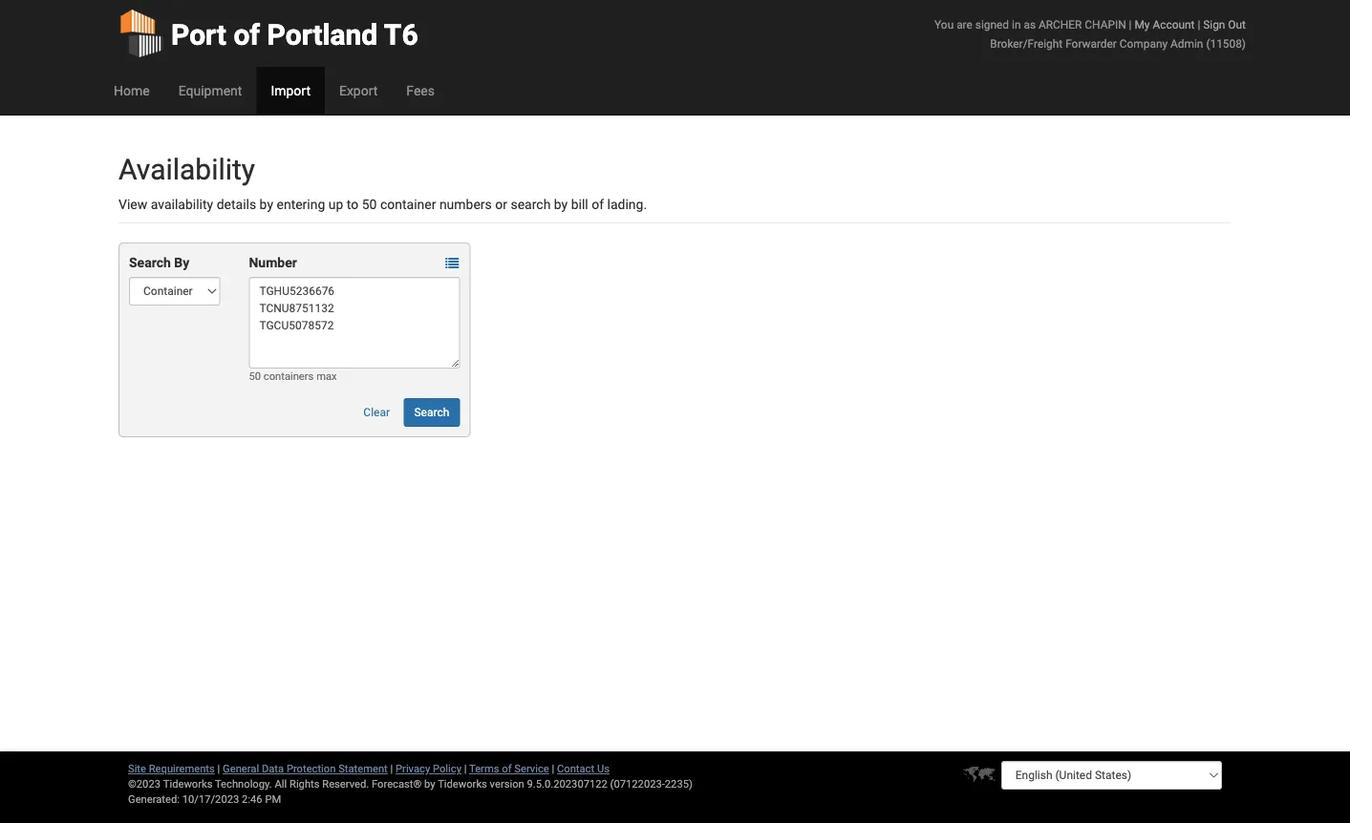 Task type: vqa. For each thing, say whether or not it's contained in the screenshot.
3:29
no



Task type: describe. For each thing, give the bounding box(es) containing it.
sign
[[1203, 18, 1225, 31]]

| up 9.5.0.202307122
[[552, 763, 554, 775]]

general
[[223, 763, 259, 775]]

up
[[328, 196, 343, 212]]

1 vertical spatial 50
[[249, 370, 261, 383]]

are
[[957, 18, 973, 31]]

policy
[[433, 763, 461, 775]]

to
[[347, 196, 359, 212]]

t6
[[384, 18, 418, 52]]

show list image
[[446, 257, 459, 270]]

reserved.
[[322, 778, 369, 791]]

search button
[[404, 398, 460, 427]]

account
[[1153, 18, 1195, 31]]

clear button
[[353, 398, 400, 427]]

portland
[[267, 18, 378, 52]]

company
[[1120, 37, 1168, 50]]

by inside the 'site requirements | general data protection statement | privacy policy | terms of service | contact us ©2023 tideworks technology. all rights reserved. forecast® by tideworks version 9.5.0.202307122 (07122023-2235) generated: 10/17/2023 2:46 pm'
[[424, 778, 435, 791]]

of inside the 'site requirements | general data protection statement | privacy policy | terms of service | contact us ©2023 tideworks technology. all rights reserved. forecast® by tideworks version 9.5.0.202307122 (07122023-2235) generated: 10/17/2023 2:46 pm'
[[502, 763, 512, 775]]

bill
[[571, 196, 588, 212]]

contact
[[557, 763, 594, 775]]

lading.
[[607, 196, 647, 212]]

(07122023-
[[610, 778, 665, 791]]

number
[[249, 255, 297, 270]]

technology.
[[215, 778, 272, 791]]

general data protection statement link
[[223, 763, 388, 775]]

my account link
[[1135, 18, 1195, 31]]

port of portland t6
[[171, 18, 418, 52]]

site requirements link
[[128, 763, 215, 775]]

availability
[[151, 196, 213, 212]]

import button
[[256, 67, 325, 115]]

2 horizontal spatial by
[[554, 196, 568, 212]]

port
[[171, 18, 226, 52]]

in
[[1012, 18, 1021, 31]]

containers
[[264, 370, 314, 383]]

site
[[128, 763, 146, 775]]

| left general
[[217, 763, 220, 775]]

search for search by
[[129, 255, 171, 270]]

clear
[[363, 406, 390, 419]]

generated:
[[128, 794, 180, 806]]

| left sign
[[1198, 18, 1200, 31]]

availability
[[118, 152, 255, 186]]

entering
[[277, 196, 325, 212]]

my
[[1135, 18, 1150, 31]]

container
[[380, 196, 436, 212]]

chapin
[[1085, 18, 1126, 31]]

forecast®
[[372, 778, 422, 791]]

search for search
[[414, 406, 449, 419]]



Task type: locate. For each thing, give the bounding box(es) containing it.
0 horizontal spatial 50
[[249, 370, 261, 383]]

2 horizontal spatial of
[[592, 196, 604, 212]]

0 horizontal spatial search
[[129, 255, 171, 270]]

terms
[[469, 763, 499, 775]]

1 horizontal spatial search
[[414, 406, 449, 419]]

2235)
[[665, 778, 693, 791]]

home button
[[99, 67, 164, 115]]

rights
[[289, 778, 320, 791]]

search by
[[129, 255, 189, 270]]

you
[[935, 18, 954, 31]]

of right bill
[[592, 196, 604, 212]]

2 vertical spatial of
[[502, 763, 512, 775]]

view availability details by entering up to 50 container numbers or search by bill of lading.
[[118, 196, 647, 212]]

requirements
[[149, 763, 215, 775]]

out
[[1228, 18, 1246, 31]]

terms of service link
[[469, 763, 549, 775]]

tideworks
[[438, 778, 487, 791]]

statement
[[338, 763, 388, 775]]

0 vertical spatial of
[[234, 18, 260, 52]]

by right details
[[260, 196, 273, 212]]

0 horizontal spatial of
[[234, 18, 260, 52]]

or
[[495, 196, 507, 212]]

fees button
[[392, 67, 449, 115]]

by down privacy policy link
[[424, 778, 435, 791]]

10/17/2023
[[182, 794, 239, 806]]

of right port
[[234, 18, 260, 52]]

(11508)
[[1206, 37, 1246, 50]]

export button
[[325, 67, 392, 115]]

by left bill
[[554, 196, 568, 212]]

|
[[1129, 18, 1132, 31], [1198, 18, 1200, 31], [217, 763, 220, 775], [390, 763, 393, 775], [464, 763, 467, 775], [552, 763, 554, 775]]

you are signed in as archer chapin | my account | sign out broker/freight forwarder company admin (11508)
[[935, 18, 1246, 50]]

fees
[[406, 83, 435, 98]]

privacy
[[396, 763, 430, 775]]

1 horizontal spatial 50
[[362, 196, 377, 212]]

by
[[260, 196, 273, 212], [554, 196, 568, 212], [424, 778, 435, 791]]

port of portland t6 link
[[118, 0, 418, 67]]

0 vertical spatial 50
[[362, 196, 377, 212]]

1 vertical spatial of
[[592, 196, 604, 212]]

data
[[262, 763, 284, 775]]

all
[[275, 778, 287, 791]]

2:46
[[242, 794, 262, 806]]

numbers
[[439, 196, 492, 212]]

us
[[597, 763, 610, 775]]

search right "clear"
[[414, 406, 449, 419]]

broker/freight
[[990, 37, 1063, 50]]

by
[[174, 255, 189, 270]]

©2023 tideworks
[[128, 778, 213, 791]]

contact us link
[[557, 763, 610, 775]]

1 horizontal spatial of
[[502, 763, 512, 775]]

site requirements | general data protection statement | privacy policy | terms of service | contact us ©2023 tideworks technology. all rights reserved. forecast® by tideworks version 9.5.0.202307122 (07122023-2235) generated: 10/17/2023 2:46 pm
[[128, 763, 693, 806]]

export
[[339, 83, 378, 98]]

pm
[[265, 794, 281, 806]]

max
[[316, 370, 337, 383]]

| up tideworks at the bottom left of the page
[[464, 763, 467, 775]]

home
[[114, 83, 150, 98]]

search
[[511, 196, 551, 212]]

search inside button
[[414, 406, 449, 419]]

9.5.0.202307122
[[527, 778, 608, 791]]

equipment button
[[164, 67, 256, 115]]

0 horizontal spatial by
[[260, 196, 273, 212]]

admin
[[1171, 37, 1203, 50]]

as
[[1024, 18, 1036, 31]]

0 vertical spatial search
[[129, 255, 171, 270]]

import
[[271, 83, 310, 98]]

| left 'my'
[[1129, 18, 1132, 31]]

equipment
[[178, 83, 242, 98]]

search left by
[[129, 255, 171, 270]]

50 left containers
[[249, 370, 261, 383]]

service
[[514, 763, 549, 775]]

of up version on the bottom
[[502, 763, 512, 775]]

sign out link
[[1203, 18, 1246, 31]]

of
[[234, 18, 260, 52], [592, 196, 604, 212], [502, 763, 512, 775]]

forwarder
[[1065, 37, 1117, 50]]

privacy policy link
[[396, 763, 461, 775]]

1 vertical spatial search
[[414, 406, 449, 419]]

50 right to
[[362, 196, 377, 212]]

signed
[[975, 18, 1009, 31]]

1 horizontal spatial by
[[424, 778, 435, 791]]

archer
[[1039, 18, 1082, 31]]

search
[[129, 255, 171, 270], [414, 406, 449, 419]]

view
[[118, 196, 147, 212]]

| up forecast®
[[390, 763, 393, 775]]

details
[[217, 196, 256, 212]]

Number text field
[[249, 277, 460, 369]]

50
[[362, 196, 377, 212], [249, 370, 261, 383]]

version
[[490, 778, 524, 791]]

of inside port of portland t6 link
[[234, 18, 260, 52]]

protection
[[287, 763, 336, 775]]

50 containers max
[[249, 370, 337, 383]]



